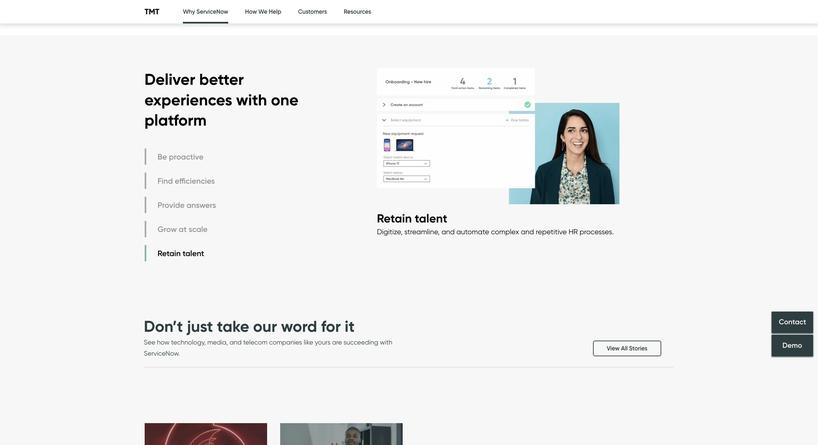 Task type: locate. For each thing, give the bounding box(es) containing it.
1 horizontal spatial retain
[[377, 211, 412, 226]]

provide answers link
[[145, 197, 218, 213]]

0 horizontal spatial and
[[230, 339, 242, 347]]

it
[[345, 317, 355, 337]]

retain
[[377, 211, 412, 226], [158, 249, 181, 258]]

talent for retain talent
[[183, 249, 204, 258]]

at
[[179, 225, 187, 234]]

0 horizontal spatial talent
[[183, 249, 204, 258]]

how we help
[[245, 8, 281, 15]]

find
[[158, 176, 173, 186]]

how we help link
[[245, 0, 281, 24]]

are
[[332, 339, 342, 347]]

and left "automate"
[[442, 228, 455, 236]]

scale
[[189, 225, 208, 234]]

find efficiencies
[[158, 176, 215, 186]]

1 vertical spatial with
[[380, 339, 392, 347]]

yours
[[315, 339, 331, 347]]

tmt
[[145, 7, 159, 16]]

hr
[[569, 228, 578, 236]]

demo link
[[772, 335, 813, 357]]

media,
[[207, 339, 228, 347]]

how
[[157, 339, 169, 347]]

why
[[183, 8, 195, 15]]

one
[[271, 90, 299, 110]]

complex
[[491, 228, 519, 236]]

1 vertical spatial talent
[[183, 249, 204, 258]]

how
[[245, 8, 257, 15]]

our
[[253, 317, 277, 337]]

0 vertical spatial retain
[[377, 211, 412, 226]]

1 horizontal spatial talent
[[415, 211, 448, 226]]

streamline,
[[404, 228, 440, 236]]

efficiencies
[[175, 176, 215, 186]]

vodafone logo image
[[145, 424, 267, 446]]

retain for retain talent digitize, streamline, and automate complex and repetitive hr processes.
[[377, 211, 412, 226]]

customers
[[298, 8, 327, 15]]

0 horizontal spatial with
[[236, 90, 267, 110]]

grow at scale
[[158, 225, 208, 234]]

0 horizontal spatial retain
[[158, 249, 181, 258]]

retain inside retain talent digitize, streamline, and automate complex and repetitive hr processes.
[[377, 211, 412, 226]]

1 horizontal spatial with
[[380, 339, 392, 347]]

2 horizontal spatial and
[[521, 228, 534, 236]]

retain talent link
[[145, 245, 218, 262]]

talent
[[415, 211, 448, 226], [183, 249, 204, 258]]

view all stories link
[[593, 341, 661, 357]]

retain down grow
[[158, 249, 181, 258]]

retain talent
[[158, 249, 204, 258]]

servicenow
[[197, 8, 228, 15]]

0 vertical spatial with
[[236, 90, 267, 110]]

talent down scale
[[183, 249, 204, 258]]

see
[[144, 339, 155, 347]]

and right complex on the right of page
[[521, 228, 534, 236]]

talent inside retain talent digitize, streamline, and automate complex and repetitive hr processes.
[[415, 211, 448, 226]]

don't just take our word for it see how technology, media, and telecom companies like yours are succeeding with servicenow.
[[144, 317, 392, 358]]

succeeding
[[344, 339, 378, 347]]

all
[[621, 345, 628, 352]]

retain up digitize,
[[377, 211, 412, 226]]

and down the take on the left bottom of the page
[[230, 339, 242, 347]]

view
[[607, 345, 620, 352]]

0 vertical spatial talent
[[415, 211, 448, 226]]

deliver better experiences with one platform
[[145, 70, 299, 130]]

talent up streamline,
[[415, 211, 448, 226]]

with
[[236, 90, 267, 110], [380, 339, 392, 347]]

an employee makes a new equipment request using her telecom media and technology company's automated system for new hires. image
[[377, 61, 620, 211]]

1 vertical spatial retain
[[158, 249, 181, 258]]

with inside don't just take our word for it see how technology, media, and telecom companies like yours are succeeding with servicenow.
[[380, 339, 392, 347]]

be proactive
[[158, 152, 204, 162]]

and inside don't just take our word for it see how technology, media, and telecom companies like yours are succeeding with servicenow.
[[230, 339, 242, 347]]

digitize,
[[377, 228, 403, 236]]

and
[[442, 228, 455, 236], [521, 228, 534, 236], [230, 339, 242, 347]]

companies
[[269, 339, 302, 347]]

platform
[[145, 110, 207, 130]]

customers link
[[298, 0, 327, 24]]

view all stories
[[607, 345, 648, 352]]

servicenow.
[[144, 350, 180, 358]]



Task type: describe. For each thing, give the bounding box(es) containing it.
retain for retain talent
[[158, 249, 181, 258]]

dxc technology logo image
[[280, 424, 403, 446]]

answers
[[187, 201, 216, 210]]

be
[[158, 152, 167, 162]]

take
[[217, 317, 249, 337]]

grow
[[158, 225, 177, 234]]

just
[[187, 317, 213, 337]]

word
[[281, 317, 317, 337]]

we
[[258, 8, 267, 15]]

resources
[[344, 8, 371, 15]]

talent for retain talent digitize, streamline, and automate complex and repetitive hr processes.
[[415, 211, 448, 226]]

deliver
[[145, 70, 195, 89]]

provide answers
[[158, 201, 216, 210]]

1 horizontal spatial and
[[442, 228, 455, 236]]

repetitive
[[536, 228, 567, 236]]

why servicenow link
[[183, 0, 228, 25]]

for
[[321, 317, 341, 337]]

processes.
[[580, 228, 614, 236]]

proactive
[[169, 152, 204, 162]]

grow at scale link
[[145, 221, 218, 238]]

demo
[[783, 341, 803, 350]]

why servicenow
[[183, 8, 228, 15]]

provide
[[158, 201, 185, 210]]

telecom
[[243, 339, 268, 347]]

retain talent digitize, streamline, and automate complex and repetitive hr processes.
[[377, 211, 614, 236]]

contact link
[[772, 312, 813, 333]]

better
[[199, 70, 244, 89]]

experiences
[[145, 90, 232, 110]]

be proactive link
[[145, 149, 218, 165]]

stories
[[629, 345, 648, 352]]

resources link
[[344, 0, 371, 24]]

technology,
[[171, 339, 206, 347]]

find efficiencies link
[[145, 173, 218, 189]]

like
[[304, 339, 313, 347]]

contact
[[779, 318, 806, 327]]

automate
[[457, 228, 489, 236]]

with inside the deliver better experiences with one platform
[[236, 90, 267, 110]]

help
[[269, 8, 281, 15]]

don't
[[144, 317, 183, 337]]



Task type: vqa. For each thing, say whether or not it's contained in the screenshot.
Stories
yes



